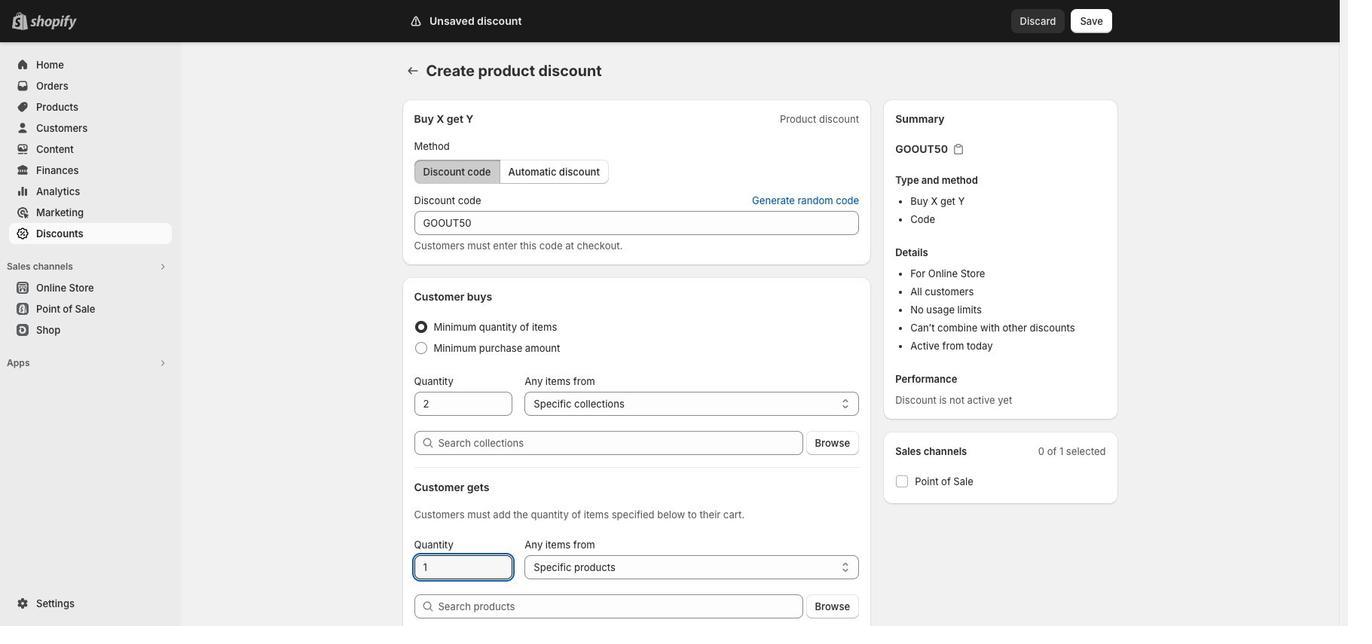 Task type: describe. For each thing, give the bounding box(es) containing it.
Search collections text field
[[438, 431, 803, 455]]



Task type: locate. For each thing, give the bounding box(es) containing it.
None text field
[[414, 392, 513, 416], [414, 555, 513, 580], [414, 392, 513, 416], [414, 555, 513, 580]]

shopify image
[[30, 15, 77, 30]]

None text field
[[414, 211, 859, 235]]

Search products text field
[[438, 595, 803, 619]]



Task type: vqa. For each thing, say whether or not it's contained in the screenshot.
the Search collections Text Field
yes



